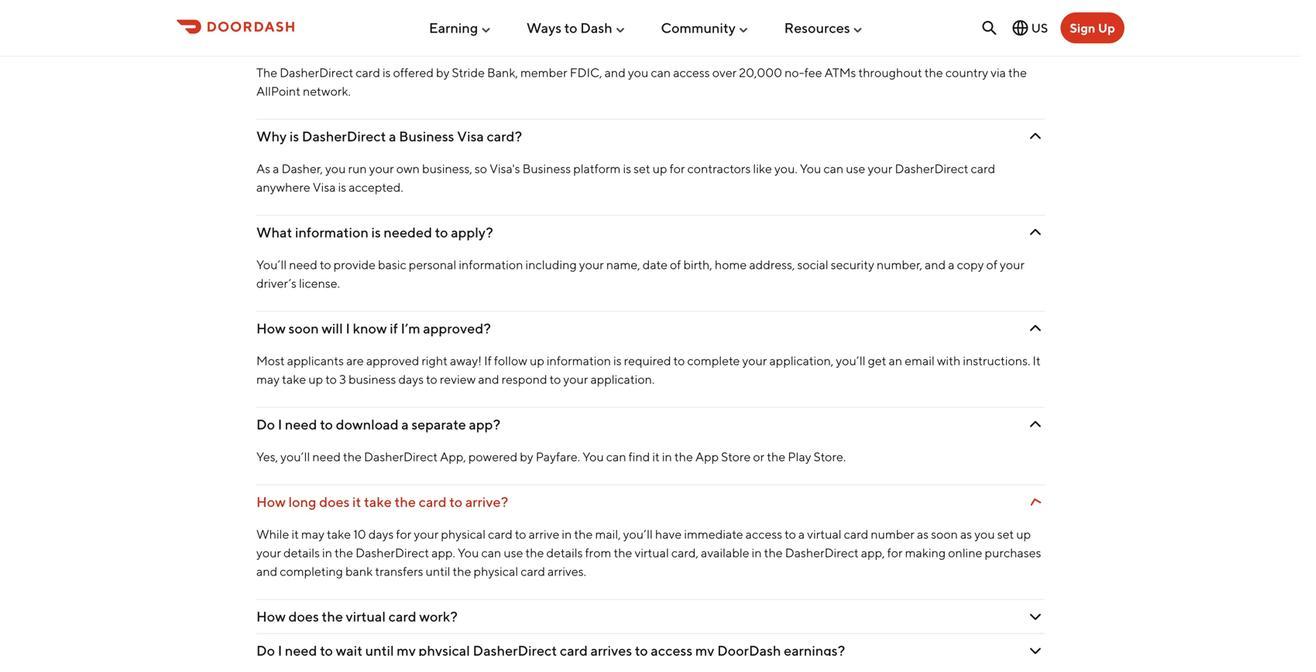 Task type: vqa. For each thing, say whether or not it's contained in the screenshot.
Which bank is the DasherDirect card provided through? Chevron Down icon
yes



Task type: describe. For each thing, give the bounding box(es) containing it.
arrive
[[529, 527, 560, 541]]

including
[[526, 257, 577, 272]]

do i need to download a separate app?
[[256, 416, 501, 433]]

use inside as a dasher, you run your own business, so visa's business platform is set up for contractors like you. you can use your dasherdirect card anywhere visa is accepted.
[[846, 161, 866, 176]]

up up respond
[[530, 353, 545, 368]]

community
[[661, 19, 736, 36]]

days inside while it may take 10 days for your physical card to arrive in the mail, you'll have immediate access to a virtual card number as soon as you set up your details in the dasherdirect app. you can use the details from the virtual card, available in the dasherdirect app, for making online purchases and completing bank transfers until the physical card arrives.
[[369, 527, 394, 541]]

you inside while it may take 10 days for your physical card to arrive in the mail, you'll have immediate access to a virtual card number as soon as you set up your details in the dasherdirect app. you can use the details from the virtual card, available in the dasherdirect app, for making online purchases and completing bank transfers until the physical card arrives.
[[975, 527, 995, 541]]

up
[[1098, 21, 1116, 35]]

respond
[[502, 372, 547, 386]]

birth,
[[684, 257, 713, 272]]

information inside 'most applicants are approved right away! if follow up information is required to complete your application, you'll get an email with instructions. it may take up to 3 business days to review and respond to your application.'
[[547, 353, 611, 368]]

how does the virtual card work?
[[256, 608, 458, 625]]

while it may take 10 days for your physical card to arrive in the mail, you'll have immediate access to a virtual card number as soon as you set up your details in the dasherdirect app. you can use the details from the virtual card, available in the dasherdirect app, for making online purchases and completing bank transfers until the physical card arrives.
[[256, 527, 1042, 579]]

earning
[[429, 19, 478, 36]]

number,
[[877, 257, 923, 272]]

0 horizontal spatial for
[[396, 527, 412, 541]]

1 vertical spatial does
[[289, 608, 319, 625]]

earning link
[[429, 13, 492, 42]]

if
[[484, 353, 492, 368]]

network.
[[303, 84, 351, 98]]

to left arrive
[[515, 527, 526, 541]]

chevron down image for card?
[[1027, 127, 1045, 145]]

the down completing
[[322, 608, 343, 625]]

to left 3
[[326, 372, 337, 386]]

card inside 'the dasherdirect card is offered by stride bank, member fdic, and you can access over 20,000 no-fee atms throughout the country via the allpoint network.'
[[356, 65, 380, 80]]

up inside as a dasher, you run your own business, so visa's business platform is set up for contractors like you. you can use your dasherdirect card anywhere visa is accepted.
[[653, 161, 667, 176]]

how for how does the virtual card work?
[[256, 608, 286, 625]]

the dasherdirect card is offered by stride bank, member fdic, and you can access over 20,000 no-fee atms throughout the country via the allpoint network.
[[256, 65, 1027, 98]]

to down right
[[426, 372, 438, 386]]

making
[[905, 545, 946, 560]]

the up "transfers"
[[395, 493, 416, 510]]

instructions.
[[963, 353, 1031, 368]]

throughout
[[859, 65, 923, 80]]

0 vertical spatial business
[[399, 128, 454, 144]]

is left accepted.
[[338, 180, 346, 194]]

0 vertical spatial bank
[[301, 32, 333, 48]]

is right "platform"
[[623, 161, 631, 176]]

days inside 'most applicants are approved right away! if follow up information is required to complete your application, you'll get an email with instructions. it may take up to 3 business days to review and respond to your application.'
[[399, 372, 424, 386]]

1 vertical spatial it
[[353, 493, 361, 510]]

copy
[[957, 257, 984, 272]]

you inside as a dasher, you run your own business, so visa's business platform is set up for contractors like you. you can use your dasherdirect card anywhere visa is accepted.
[[800, 161, 822, 176]]

driver's
[[256, 276, 297, 290]]

to left 'download'
[[320, 416, 333, 433]]

offered
[[393, 65, 434, 80]]

transfers
[[375, 564, 423, 579]]

1 details from the left
[[284, 545, 320, 560]]

right
[[422, 353, 448, 368]]

an
[[889, 353, 903, 368]]

2 chevron down image from the top
[[1027, 223, 1045, 242]]

up down applicants
[[309, 372, 323, 386]]

set inside as a dasher, you run your own business, so visa's business platform is set up for contractors like you. you can use your dasherdirect card anywhere visa is accepted.
[[634, 161, 651, 176]]

0 vertical spatial information
[[295, 224, 369, 240]]

a inside while it may take 10 days for your physical card to arrive in the mail, you'll have immediate access to a virtual card number as soon as you set up your details in the dasherdirect app. you can use the details from the virtual card, available in the dasherdirect app, for making online purchases and completing bank transfers until the physical card arrives.
[[799, 527, 805, 541]]

you inside 'the dasherdirect card is offered by stride bank, member fdic, and you can access over 20,000 no-fee atms throughout the country via the allpoint network.'
[[628, 65, 649, 80]]

to inside you'll need to provide basic personal information including your name, date of birth, home address, social security number, and a copy of your driver's license.
[[320, 257, 331, 272]]

2 as from the left
[[961, 527, 972, 541]]

to left arrive?
[[450, 493, 463, 510]]

1 horizontal spatial by
[[520, 449, 534, 464]]

app?
[[469, 416, 501, 433]]

20,000
[[739, 65, 783, 80]]

away!
[[450, 353, 482, 368]]

what
[[256, 224, 292, 240]]

can inside while it may take 10 days for your physical card to arrive in the mail, you'll have immediate access to a virtual card number as soon as you set up your details in the dasherdirect app. you can use the details from the virtual card, available in the dasherdirect app, for making online purchases and completing bank transfers until the physical card arrives.
[[481, 545, 502, 560]]

application.
[[591, 372, 655, 386]]

card inside as a dasher, you run your own business, so visa's business platform is set up for contractors like you. you can use your dasherdirect card anywhere visa is accepted.
[[971, 161, 996, 176]]

0 horizontal spatial virtual
[[346, 608, 386, 625]]

know
[[353, 320, 387, 336]]

immediate
[[684, 527, 743, 541]]

2 vertical spatial for
[[888, 545, 903, 560]]

us
[[1032, 21, 1049, 35]]

business inside as a dasher, you run your own business, so visa's business platform is set up for contractors like you. you can use your dasherdirect card anywhere visa is accepted.
[[523, 161, 571, 176]]

basic
[[378, 257, 407, 272]]

run
[[348, 161, 367, 176]]

i'm
[[401, 320, 420, 336]]

visa's
[[490, 161, 520, 176]]

how for how soon will i know if i'm approved?
[[256, 320, 286, 336]]

the up completing
[[335, 545, 353, 560]]

store
[[721, 449, 751, 464]]

card?
[[487, 128, 522, 144]]

ways
[[527, 19, 562, 36]]

bank inside while it may take 10 days for your physical card to arrive in the mail, you'll have immediate access to a virtual card number as soon as you set up your details in the dasherdirect app. you can use the details from the virtual card, available in the dasherdirect app, for making online purchases and completing bank transfers until the physical card arrives.
[[346, 564, 373, 579]]

download
[[336, 416, 399, 433]]

take inside 'most applicants are approved right away! if follow up information is required to complete your application, you'll get an email with instructions. it may take up to 3 business days to review and respond to your application.'
[[282, 372, 306, 386]]

security
[[831, 257, 875, 272]]

chevron down image for separate
[[1027, 415, 1045, 434]]

while
[[256, 527, 289, 541]]

is inside 'most applicants are approved right away! if follow up information is required to complete your application, you'll get an email with instructions. it may take up to 3 business days to review and respond to your application.'
[[614, 353, 622, 368]]

to right required on the bottom of page
[[674, 353, 685, 368]]

home
[[715, 257, 747, 272]]

license.
[[299, 276, 340, 290]]

ways to dash link
[[527, 13, 627, 42]]

need inside you'll need to provide basic personal information including your name, date of birth, home address, social security number, and a copy of your driver's license.
[[289, 257, 318, 272]]

anywhere
[[256, 180, 310, 194]]

to left "dash"
[[565, 19, 578, 36]]

app
[[696, 449, 719, 464]]

dash
[[580, 19, 613, 36]]

if
[[390, 320, 398, 336]]

how soon will i know if i'm approved?
[[256, 320, 491, 336]]

until
[[426, 564, 451, 579]]

in right arrive
[[562, 527, 572, 541]]

need for you'll
[[312, 449, 341, 464]]

you inside while it may take 10 days for your physical card to arrive in the mail, you'll have immediate access to a virtual card number as soon as you set up your details in the dasherdirect app. you can use the details from the virtual card, available in the dasherdirect app, for making online purchases and completing bank transfers until the physical card arrives.
[[458, 545, 479, 560]]

country
[[946, 65, 989, 80]]

the down 'download'
[[343, 449, 362, 464]]

chevron down image for through?
[[1027, 31, 1045, 49]]

2 of from the left
[[987, 257, 998, 272]]

1 vertical spatial you
[[583, 449, 604, 464]]

0 vertical spatial i
[[346, 320, 350, 336]]

in right find
[[662, 449, 672, 464]]

2 horizontal spatial take
[[364, 493, 392, 510]]

the left the country at the right top
[[925, 65, 943, 80]]

powered
[[469, 449, 518, 464]]

fdic,
[[570, 65, 602, 80]]

approved
[[366, 353, 419, 368]]

number
[[871, 527, 915, 541]]

platform
[[573, 161, 621, 176]]

soon inside while it may take 10 days for your physical card to arrive in the mail, you'll have immediate access to a virtual card number as soon as you set up your details in the dasherdirect app. you can use the details from the virtual card, available in the dasherdirect app, for making online purchases and completing bank transfers until the physical card arrives.
[[931, 527, 958, 541]]

1 as from the left
[[917, 527, 929, 541]]

as
[[256, 161, 270, 176]]

own
[[396, 161, 420, 176]]

do
[[256, 416, 275, 433]]

is inside 'the dasherdirect card is offered by stride bank, member fdic, and you can access over 20,000 no-fee atms throughout the country via the allpoint network.'
[[383, 65, 391, 80]]

to right 'immediate'
[[785, 527, 796, 541]]

the down arrive
[[526, 545, 544, 560]]

completing
[[280, 564, 343, 579]]

may inside while it may take 10 days for your physical card to arrive in the mail, you'll have immediate access to a virtual card number as soon as you set up your details in the dasherdirect app. you can use the details from the virtual card, available in the dasherdirect app, for making online purchases and completing bank transfers until the physical card arrives.
[[301, 527, 325, 541]]

and inside 'the dasherdirect card is offered by stride bank, member fdic, and you can access over 20,000 no-fee atms throughout the country via the allpoint network.'
[[605, 65, 626, 80]]

will
[[322, 320, 343, 336]]

or
[[753, 449, 765, 464]]

most
[[256, 353, 285, 368]]

2 details from the left
[[547, 545, 583, 560]]

social
[[798, 257, 829, 272]]

sign
[[1070, 21, 1096, 35]]

with
[[937, 353, 961, 368]]

how for how long does it take the card to arrive?
[[256, 493, 286, 510]]

bank,
[[487, 65, 518, 80]]

0 vertical spatial physical
[[441, 527, 486, 541]]

email
[[905, 353, 935, 368]]



Task type: locate. For each thing, give the bounding box(es) containing it.
chevron down image down purchases at the right of the page
[[1027, 607, 1045, 626]]

you left run
[[325, 161, 346, 176]]

0 vertical spatial virtual
[[808, 527, 842, 541]]

1 horizontal spatial take
[[327, 527, 351, 541]]

3 chevron down image from the top
[[1027, 415, 1045, 434]]

how left long
[[256, 493, 286, 510]]

0 horizontal spatial details
[[284, 545, 320, 560]]

0 horizontal spatial may
[[256, 372, 280, 386]]

the right "until" on the bottom left of page
[[453, 564, 471, 579]]

application,
[[770, 353, 834, 368]]

0 vertical spatial for
[[670, 161, 685, 176]]

need for i
[[285, 416, 317, 433]]

0 horizontal spatial take
[[282, 372, 306, 386]]

arrives.
[[548, 564, 586, 579]]

sign up
[[1070, 21, 1116, 35]]

the right via
[[1009, 65, 1027, 80]]

you right payfare.
[[583, 449, 604, 464]]

can right the app.
[[481, 545, 502, 560]]

details up the arrives.
[[547, 545, 583, 560]]

how up most
[[256, 320, 286, 336]]

1 horizontal spatial virtual
[[635, 545, 669, 560]]

take left 10
[[327, 527, 351, 541]]

required
[[624, 353, 671, 368]]

1 chevron down image from the top
[[1027, 127, 1045, 145]]

1 horizontal spatial for
[[670, 161, 685, 176]]

by left payfare.
[[520, 449, 534, 464]]

information inside you'll need to provide basic personal information including your name, date of birth, home address, social security number, and a copy of your driver's license.
[[459, 257, 523, 272]]

2 chevron down image from the top
[[1027, 319, 1045, 338]]

can inside as a dasher, you run your own business, so visa's business platform is set up for contractors like you. you can use your dasherdirect card anywhere visa is accepted.
[[824, 161, 844, 176]]

visa down dasher, on the left
[[313, 180, 336, 194]]

use down arrive?
[[504, 545, 523, 560]]

set inside while it may take 10 days for your physical card to arrive in the mail, you'll have immediate access to a virtual card number as soon as you set up your details in the dasherdirect app. you can use the details from the virtual card, available in the dasherdirect app, for making online purchases and completing bank transfers until the physical card arrives.
[[998, 527, 1014, 541]]

as up making
[[917, 527, 929, 541]]

chevron down button
[[256, 634, 1045, 656]]

up inside while it may take 10 days for your physical card to arrive in the mail, you'll have immediate access to a virtual card number as soon as you set up your details in the dasherdirect app. you can use the details from the virtual card, available in the dasherdirect app, for making online purchases and completing bank transfers until the physical card arrives.
[[1017, 527, 1031, 541]]

apply?
[[451, 224, 493, 240]]

is up application.
[[614, 353, 622, 368]]

use inside while it may take 10 days for your physical card to arrive in the mail, you'll have immediate access to a virtual card number as soon as you set up your details in the dasherdirect app. you can use the details from the virtual card, available in the dasherdirect app, for making online purchases and completing bank transfers until the physical card arrives.
[[504, 545, 523, 560]]

3 how from the top
[[256, 608, 286, 625]]

dasherdirect inside as a dasher, you run your own business, so visa's business platform is set up for contractors like you. you can use your dasherdirect card anywhere visa is accepted.
[[895, 161, 969, 176]]

0 horizontal spatial bank
[[301, 32, 333, 48]]

i right do
[[278, 416, 282, 433]]

by inside 'the dasherdirect card is offered by stride bank, member fdic, and you can access over 20,000 no-fee atms throughout the country via the allpoint network.'
[[436, 65, 450, 80]]

chevron down image up it
[[1027, 319, 1045, 338]]

you'll
[[256, 257, 287, 272]]

app,
[[440, 449, 466, 464]]

chevron down image
[[1027, 127, 1045, 145], [1027, 223, 1045, 242], [1027, 415, 1045, 434], [1027, 493, 1045, 511], [1027, 641, 1045, 656]]

access inside while it may take 10 days for your physical card to arrive in the mail, you'll have immediate access to a virtual card number as soon as you set up your details in the dasherdirect app. you can use the details from the virtual card, available in the dasherdirect app, for making online purchases and completing bank transfers until the physical card arrives.
[[746, 527, 783, 541]]

need up long
[[312, 449, 341, 464]]

the right available
[[764, 545, 783, 560]]

fee
[[805, 65, 823, 80]]

bank right which on the left of the page
[[301, 32, 333, 48]]

0 vertical spatial you
[[628, 65, 649, 80]]

is right why
[[290, 128, 299, 144]]

follow
[[494, 353, 528, 368]]

applicants
[[287, 353, 344, 368]]

chevron down image left sign
[[1027, 31, 1045, 49]]

you'll right yes, at the bottom left of page
[[281, 449, 310, 464]]

2 horizontal spatial virtual
[[808, 527, 842, 541]]

personal
[[409, 257, 457, 272]]

1 vertical spatial visa
[[313, 180, 336, 194]]

how down completing
[[256, 608, 286, 625]]

and inside you'll need to provide basic personal information including your name, date of birth, home address, social security number, and a copy of your driver's license.
[[925, 257, 946, 272]]

which
[[256, 32, 299, 48]]

up
[[653, 161, 667, 176], [530, 353, 545, 368], [309, 372, 323, 386], [1017, 527, 1031, 541]]

via
[[991, 65, 1006, 80]]

bank down 10
[[346, 564, 373, 579]]

can down community
[[651, 65, 671, 80]]

is left the offered
[[383, 65, 391, 80]]

0 vertical spatial it
[[653, 449, 660, 464]]

set up purchases at the right of the page
[[998, 527, 1014, 541]]

find
[[629, 449, 650, 464]]

2 vertical spatial it
[[292, 527, 299, 541]]

dasherdirect inside 'the dasherdirect card is offered by stride bank, member fdic, and you can access over 20,000 no-fee atms throughout the country via the allpoint network.'
[[280, 65, 353, 80]]

1 horizontal spatial business
[[523, 161, 571, 176]]

1 vertical spatial set
[[998, 527, 1014, 541]]

can
[[651, 65, 671, 80], [824, 161, 844, 176], [606, 449, 626, 464], [481, 545, 502, 560]]

1 horizontal spatial you
[[583, 449, 604, 464]]

yes, you'll need the dasherdirect app, powered by payfare. you can find it in the app store or the play store.
[[256, 449, 846, 464]]

4 chevron down image from the top
[[1027, 493, 1045, 511]]

dasher,
[[282, 161, 323, 176]]

1 vertical spatial physical
[[474, 564, 518, 579]]

card,
[[672, 545, 699, 560]]

why
[[256, 128, 287, 144]]

1 vertical spatial how
[[256, 493, 286, 510]]

what information is needed to apply?
[[256, 224, 493, 240]]

it inside while it may take 10 days for your physical card to arrive in the mail, you'll have immediate access to a virtual card number as soon as you set up your details in the dasherdirect app. you can use the details from the virtual card, available in the dasherdirect app, for making online purchases and completing bank transfers until the physical card arrives.
[[292, 527, 299, 541]]

need right do
[[285, 416, 317, 433]]

for inside as a dasher, you run your own business, so visa's business platform is set up for contractors like you. you can use your dasherdirect card anywhere visa is accepted.
[[670, 161, 685, 176]]

information up application.
[[547, 353, 611, 368]]

0 vertical spatial soon
[[289, 320, 319, 336]]

up up purchases at the right of the page
[[1017, 527, 1031, 541]]

which bank is the dasherdirect card provided through?
[[256, 32, 608, 48]]

is up network.
[[336, 32, 345, 48]]

arrive?
[[465, 493, 508, 510]]

the up from
[[574, 527, 593, 541]]

0 horizontal spatial access
[[673, 65, 710, 80]]

you'll inside while it may take 10 days for your physical card to arrive in the mail, you'll have immediate access to a virtual card number as soon as you set up your details in the dasherdirect app. you can use the details from the virtual card, available in the dasherdirect app, for making online purchases and completing bank transfers until the physical card arrives.
[[623, 527, 653, 541]]

0 vertical spatial how
[[256, 320, 286, 336]]

a
[[389, 128, 396, 144], [273, 161, 279, 176], [949, 257, 955, 272], [402, 416, 409, 433], [799, 527, 805, 541]]

i
[[346, 320, 350, 336], [278, 416, 282, 433]]

and
[[605, 65, 626, 80], [925, 257, 946, 272], [478, 372, 499, 386], [256, 564, 278, 579]]

for up "transfers"
[[396, 527, 412, 541]]

atms
[[825, 65, 856, 80]]

0 horizontal spatial use
[[504, 545, 523, 560]]

0 vertical spatial may
[[256, 372, 280, 386]]

0 horizontal spatial by
[[436, 65, 450, 80]]

the left app
[[675, 449, 693, 464]]

1 vertical spatial you'll
[[281, 449, 310, 464]]

0 horizontal spatial does
[[289, 608, 319, 625]]

visa inside as a dasher, you run your own business, so visa's business platform is set up for contractors like you. you can use your dasherdirect card anywhere visa is accepted.
[[313, 180, 336, 194]]

1 vertical spatial days
[[369, 527, 394, 541]]

0 horizontal spatial soon
[[289, 320, 319, 336]]

you inside as a dasher, you run your own business, so visa's business platform is set up for contractors like you. you can use your dasherdirect card anywhere visa is accepted.
[[325, 161, 346, 176]]

how long does it take the card to arrive?
[[256, 493, 508, 510]]

and inside 'most applicants are approved right away! if follow up information is required to complete your application, you'll get an email with instructions. it may take up to 3 business days to review and respond to your application.'
[[478, 372, 499, 386]]

and left copy
[[925, 257, 946, 272]]

does right long
[[319, 493, 350, 510]]

in up completing
[[322, 545, 332, 560]]

1 vertical spatial chevron down image
[[1027, 319, 1045, 338]]

information up the provide
[[295, 224, 369, 240]]

it
[[1033, 353, 1041, 368]]

by left stride
[[436, 65, 450, 80]]

a inside as a dasher, you run your own business, so visa's business platform is set up for contractors like you. you can use your dasherdirect card anywhere visa is accepted.
[[273, 161, 279, 176]]

does
[[319, 493, 350, 510], [289, 608, 319, 625]]

can inside 'the dasherdirect card is offered by stride bank, member fdic, and you can access over 20,000 no-fee atms throughout the country via the allpoint network.'
[[651, 65, 671, 80]]

address,
[[749, 257, 795, 272]]

2 how from the top
[[256, 493, 286, 510]]

you right the fdic,
[[628, 65, 649, 80]]

1 horizontal spatial as
[[961, 527, 972, 541]]

complete
[[688, 353, 740, 368]]

2 vertical spatial you
[[458, 545, 479, 560]]

and inside while it may take 10 days for your physical card to arrive in the mail, you'll have immediate access to a virtual card number as soon as you set up your details in the dasherdirect app. you can use the details from the virtual card, available in the dasherdirect app, for making online purchases and completing bank transfers until the physical card arrives.
[[256, 564, 278, 579]]

take down applicants
[[282, 372, 306, 386]]

1 horizontal spatial soon
[[931, 527, 958, 541]]

0 vertical spatial days
[[399, 372, 424, 386]]

the right or
[[767, 449, 786, 464]]

the down mail,
[[614, 545, 633, 560]]

is left needed
[[371, 224, 381, 240]]

1 vertical spatial information
[[459, 257, 523, 272]]

need
[[289, 257, 318, 272], [285, 416, 317, 433], [312, 449, 341, 464]]

sign up button
[[1061, 12, 1125, 43]]

to up the license.
[[320, 257, 331, 272]]

virtual down have
[[635, 545, 669, 560]]

0 horizontal spatial it
[[292, 527, 299, 541]]

for left 'contractors'
[[670, 161, 685, 176]]

10
[[353, 527, 366, 541]]

chevron down image
[[1027, 31, 1045, 49], [1027, 319, 1045, 338], [1027, 607, 1045, 626]]

of right date
[[670, 257, 681, 272]]

access up available
[[746, 527, 783, 541]]

of
[[670, 257, 681, 272], [987, 257, 998, 272]]

to right respond
[[550, 372, 561, 386]]

as up online
[[961, 527, 972, 541]]

soon
[[289, 320, 319, 336], [931, 527, 958, 541]]

soon left will
[[289, 320, 319, 336]]

set right "platform"
[[634, 161, 651, 176]]

you right the app.
[[458, 545, 479, 560]]

you'll inside 'most applicants are approved right away! if follow up information is required to complete your application, you'll get an email with instructions. it may take up to 3 business days to review and respond to your application.'
[[836, 353, 866, 368]]

chevron down image for approved?
[[1027, 319, 1045, 338]]

1 horizontal spatial days
[[399, 372, 424, 386]]

1 horizontal spatial visa
[[457, 128, 484, 144]]

2 vertical spatial how
[[256, 608, 286, 625]]

you'll right mail,
[[623, 527, 653, 541]]

2 vertical spatial you
[[975, 527, 995, 541]]

0 horizontal spatial i
[[278, 416, 282, 433]]

5 chevron down image from the top
[[1027, 641, 1045, 656]]

the up network.
[[348, 32, 369, 48]]

set
[[634, 161, 651, 176], [998, 527, 1014, 541]]

days down approved
[[399, 372, 424, 386]]

can left find
[[606, 449, 626, 464]]

access
[[673, 65, 710, 80], [746, 527, 783, 541]]

1 vertical spatial need
[[285, 416, 317, 433]]

in right available
[[752, 545, 762, 560]]

1 horizontal spatial it
[[353, 493, 361, 510]]

1 vertical spatial soon
[[931, 527, 958, 541]]

chevron down image for card
[[1027, 493, 1045, 511]]

a inside you'll need to provide basic personal information including your name, date of birth, home address, social security number, and a copy of your driver's license.
[[949, 257, 955, 272]]

2 vertical spatial chevron down image
[[1027, 607, 1045, 626]]

1 horizontal spatial set
[[998, 527, 1014, 541]]

and right the fdic,
[[605, 65, 626, 80]]

2 vertical spatial information
[[547, 353, 611, 368]]

why is dasherdirect a business visa card?
[[256, 128, 522, 144]]

play
[[788, 449, 812, 464]]

0 vertical spatial need
[[289, 257, 318, 272]]

1 vertical spatial business
[[523, 161, 571, 176]]

the
[[256, 65, 277, 80]]

1 horizontal spatial may
[[301, 527, 325, 541]]

resources
[[785, 19, 850, 36]]

2 horizontal spatial you
[[800, 161, 822, 176]]

payfare.
[[536, 449, 580, 464]]

0 vertical spatial take
[[282, 372, 306, 386]]

1 horizontal spatial bank
[[346, 564, 373, 579]]

resources link
[[785, 13, 864, 42]]

0 vertical spatial set
[[634, 161, 651, 176]]

0 horizontal spatial days
[[369, 527, 394, 541]]

of right copy
[[987, 257, 998, 272]]

1 vertical spatial for
[[396, 527, 412, 541]]

ways to dash
[[527, 19, 613, 36]]

2 horizontal spatial it
[[653, 449, 660, 464]]

business right visa's
[[523, 161, 571, 176]]

2 vertical spatial you'll
[[623, 527, 653, 541]]

access inside 'the dasherdirect card is offered by stride bank, member fdic, and you can access over 20,000 no-fee atms throughout the country via the allpoint network.'
[[673, 65, 710, 80]]

take up 10
[[364, 493, 392, 510]]

0 vertical spatial by
[[436, 65, 450, 80]]

0 horizontal spatial as
[[917, 527, 929, 541]]

3 chevron down image from the top
[[1027, 607, 1045, 626]]

and down the if
[[478, 372, 499, 386]]

it right find
[[653, 449, 660, 464]]

1 vertical spatial may
[[301, 527, 325, 541]]

1 horizontal spatial details
[[547, 545, 583, 560]]

work?
[[419, 608, 458, 625]]

use right you.
[[846, 161, 866, 176]]

details up completing
[[284, 545, 320, 560]]

0 horizontal spatial information
[[295, 224, 369, 240]]

date
[[643, 257, 668, 272]]

1 horizontal spatial i
[[346, 320, 350, 336]]

stride
[[452, 65, 485, 80]]

1 how from the top
[[256, 320, 286, 336]]

2 vertical spatial virtual
[[346, 608, 386, 625]]

3
[[339, 372, 346, 386]]

1 vertical spatial virtual
[[635, 545, 669, 560]]

0 vertical spatial you'll
[[836, 353, 866, 368]]

provided
[[490, 32, 547, 48]]

separate
[[412, 416, 466, 433]]

for down number
[[888, 545, 903, 560]]

available
[[701, 545, 750, 560]]

no-
[[785, 65, 805, 80]]

1 of from the left
[[670, 257, 681, 272]]

2 horizontal spatial for
[[888, 545, 903, 560]]

1 chevron down image from the top
[[1027, 31, 1045, 49]]

may
[[256, 372, 280, 386], [301, 527, 325, 541]]

chevron down image inside button
[[1027, 641, 1045, 656]]

0 horizontal spatial of
[[670, 257, 681, 272]]

community link
[[661, 13, 750, 42]]

1 vertical spatial you
[[325, 161, 346, 176]]

can right you.
[[824, 161, 844, 176]]

mail,
[[595, 527, 621, 541]]

physical right "until" on the bottom left of page
[[474, 564, 518, 579]]

most applicants are approved right away! if follow up information is required to complete your application, you'll get an email with instructions. it may take up to 3 business days to review and respond to your application.
[[256, 353, 1041, 386]]

virtual down "transfers"
[[346, 608, 386, 625]]

need up the license.
[[289, 257, 318, 272]]

1 horizontal spatial information
[[459, 257, 523, 272]]

soon up making
[[931, 527, 958, 541]]

1 horizontal spatial you
[[628, 65, 649, 80]]

1 vertical spatial take
[[364, 493, 392, 510]]

i right will
[[346, 320, 350, 336]]

2 horizontal spatial you
[[975, 527, 995, 541]]

1 horizontal spatial does
[[319, 493, 350, 510]]

does down completing
[[289, 608, 319, 625]]

0 vertical spatial access
[[673, 65, 710, 80]]

1 horizontal spatial use
[[846, 161, 866, 176]]

get
[[868, 353, 887, 368]]

the
[[348, 32, 369, 48], [925, 65, 943, 80], [1009, 65, 1027, 80], [343, 449, 362, 464], [675, 449, 693, 464], [767, 449, 786, 464], [395, 493, 416, 510], [574, 527, 593, 541], [335, 545, 353, 560], [526, 545, 544, 560], [614, 545, 633, 560], [764, 545, 783, 560], [453, 564, 471, 579], [322, 608, 343, 625]]

you right you.
[[800, 161, 822, 176]]

business,
[[422, 161, 473, 176]]

0 horizontal spatial business
[[399, 128, 454, 144]]

business up own
[[399, 128, 454, 144]]

accepted.
[[349, 180, 403, 194]]

so
[[475, 161, 487, 176]]

days right 10
[[369, 527, 394, 541]]

2 vertical spatial take
[[327, 527, 351, 541]]

may down long
[[301, 527, 325, 541]]

0 horizontal spatial visa
[[313, 180, 336, 194]]

1 horizontal spatial access
[[746, 527, 783, 541]]

may inside 'most applicants are approved right away! if follow up information is required to complete your application, you'll get an email with instructions. it may take up to 3 business days to review and respond to your application.'
[[256, 372, 280, 386]]

access left over
[[673, 65, 710, 80]]

take inside while it may take 10 days for your physical card to arrive in the mail, you'll have immediate access to a virtual card number as soon as you set up your details in the dasherdirect app. you can use the details from the virtual card, available in the dasherdirect app, for making online purchases and completing bank transfers until the physical card arrives.
[[327, 527, 351, 541]]

0 horizontal spatial set
[[634, 161, 651, 176]]

0 horizontal spatial you'll
[[281, 449, 310, 464]]

1 horizontal spatial you'll
[[623, 527, 653, 541]]

0 vertical spatial visa
[[457, 128, 484, 144]]

allpoint
[[256, 84, 301, 98]]

0 vertical spatial you
[[800, 161, 822, 176]]

1 vertical spatial bank
[[346, 564, 373, 579]]

virtual
[[808, 527, 842, 541], [635, 545, 669, 560], [346, 608, 386, 625]]

to left apply?
[[435, 224, 448, 240]]

it right while
[[292, 527, 299, 541]]

1 vertical spatial i
[[278, 416, 282, 433]]

visa left the card?
[[457, 128, 484, 144]]

over
[[713, 65, 737, 80]]

information down apply?
[[459, 257, 523, 272]]

globe line image
[[1012, 19, 1030, 37]]

you.
[[775, 161, 798, 176]]

your
[[369, 161, 394, 176], [868, 161, 893, 176], [579, 257, 604, 272], [1000, 257, 1025, 272], [743, 353, 767, 368], [564, 372, 588, 386], [414, 527, 439, 541], [256, 545, 281, 560]]

1 vertical spatial use
[[504, 545, 523, 560]]

0 horizontal spatial you
[[458, 545, 479, 560]]

and down while
[[256, 564, 278, 579]]

2 horizontal spatial information
[[547, 353, 611, 368]]



